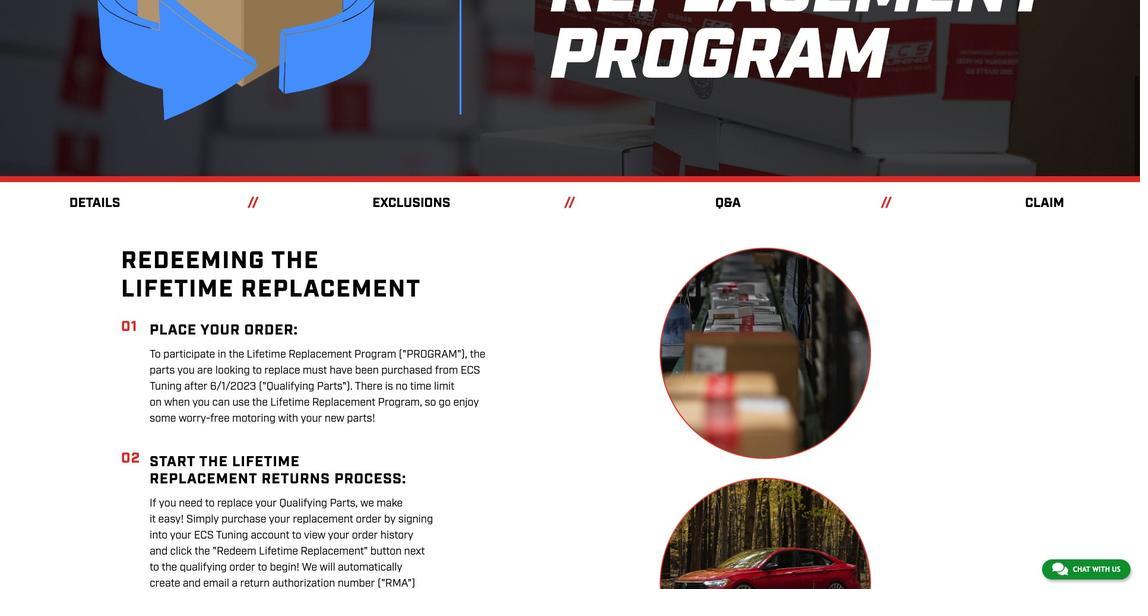 Task type: vqa. For each thing, say whether or not it's contained in the screenshot.
the My Cart link
no



Task type: locate. For each thing, give the bounding box(es) containing it.
automatically
[[338, 572, 402, 586]]

there
[[355, 391, 383, 405]]

it
[[150, 524, 156, 538]]

3 // from the left
[[881, 206, 892, 223]]

history
[[381, 540, 413, 554]]

order up button on the bottom left
[[352, 540, 378, 554]]

start
[[150, 464, 196, 483]]

lifetime
[[247, 359, 286, 373], [270, 407, 310, 421], [232, 464, 300, 483], [259, 556, 298, 570]]

by
[[384, 524, 396, 538]]

01
[[121, 328, 138, 347]]

2 vertical spatial you
[[159, 508, 176, 522]]

motoring
[[232, 423, 276, 437]]

your left new
[[301, 423, 322, 437]]

2 vertical spatial replacement
[[150, 481, 257, 500]]

0 vertical spatial with
[[278, 423, 298, 437]]

if
[[150, 508, 156, 522]]

with left us on the right of the page
[[1093, 566, 1110, 574]]

button
[[370, 556, 402, 570]]

your
[[201, 332, 240, 351]]

replace inside if you need to replace your qualifying parts, we make it easy! simply purchase your replacement order by signing into your ecs tuning account to view your order history and click the "redeem lifetime replacement" button next to the qualifying order to begin! we will automatically
[[217, 508, 253, 522]]

1 horizontal spatial ecs
[[461, 375, 480, 389]]

0 vertical spatial ecs
[[461, 375, 480, 389]]

replacement inside start the lifetime replacement returns process:
[[150, 481, 257, 500]]

0 vertical spatial tuning
[[150, 391, 182, 405]]

account
[[251, 540, 289, 554]]

0 horizontal spatial ecs
[[194, 540, 214, 554]]

1 horizontal spatial //
[[564, 206, 576, 223]]

ecs down simply
[[194, 540, 214, 554]]

0 horizontal spatial with
[[278, 423, 298, 437]]

ecs right from
[[461, 375, 480, 389]]

to right looking
[[252, 375, 262, 389]]

("program"),
[[399, 359, 468, 373]]

your inside to participate in the lifetime replacement program ("program"), the parts you are looking to replace must have been purchased from ecs tuning after 6/1/2023 ("qualifying parts"). there is no time limit on when you can use the lifetime replacement program, so go enjoy some worry-free motoring with your new parts!
[[301, 423, 322, 437]]

0 horizontal spatial tuning
[[150, 391, 182, 405]]

the
[[229, 359, 244, 373], [470, 359, 486, 373], [252, 407, 268, 421], [199, 464, 228, 483], [195, 556, 210, 570], [162, 572, 177, 586]]

replacement down parts").
[[312, 407, 376, 421]]

parts").
[[317, 391, 353, 405]]

order
[[356, 524, 382, 538], [352, 540, 378, 554], [229, 572, 255, 586]]

into
[[150, 540, 168, 554]]

order down "redeem
[[229, 572, 255, 586]]

place your order:
[[150, 332, 298, 351]]

we
[[302, 572, 317, 586]]

1 vertical spatial lifetime replacement image
[[660, 489, 871, 590]]

("qualifying
[[259, 391, 314, 405]]

replace up purchase
[[217, 508, 253, 522]]

been
[[355, 375, 379, 389]]

program,
[[378, 407, 422, 421]]

you down participate
[[177, 375, 195, 389]]

lifetime down motoring
[[232, 464, 300, 483]]

parts!
[[347, 423, 375, 437]]

lifetime up begin!
[[259, 556, 298, 570]]

1 horizontal spatial tuning
[[216, 540, 248, 554]]

claim
[[1025, 206, 1065, 223]]

us
[[1112, 566, 1121, 574]]

your up purchase
[[255, 508, 277, 522]]

replacement up must at the left of page
[[289, 359, 352, 373]]

replace inside to participate in the lifetime replacement program ("program"), the parts you are looking to replace must have been purchased from ecs tuning after 6/1/2023 ("qualifying parts"). there is no time limit on when you can use the lifetime replacement program, so go enjoy some worry-free motoring with your new parts!
[[265, 375, 300, 389]]

will
[[320, 572, 335, 586]]

your up the account
[[269, 524, 290, 538]]

6/1/2023
[[210, 391, 256, 405]]

tuning down parts at left
[[150, 391, 182, 405]]

your
[[301, 423, 322, 437], [255, 508, 277, 522], [269, 524, 290, 538], [170, 540, 192, 554], [328, 540, 350, 554]]

need
[[179, 508, 203, 522]]

some
[[150, 423, 176, 437]]

to down and
[[150, 572, 159, 586]]

replace up ("qualifying
[[265, 375, 300, 389]]

"redeem
[[213, 556, 256, 570]]

participate
[[163, 359, 215, 373]]

0 vertical spatial order
[[356, 524, 382, 538]]

purchased
[[381, 375, 432, 389]]

the inside start the lifetime replacement returns process:
[[199, 464, 228, 483]]

you
[[177, 375, 195, 389], [193, 407, 210, 421], [159, 508, 176, 522]]

you right if
[[159, 508, 176, 522]]

to participate in the lifetime replacement program ("program"), the parts you are looking to replace must have been purchased from ecs tuning after 6/1/2023 ("qualifying parts"). there is no time limit on when you can use the lifetime replacement program, so go enjoy some worry-free motoring with your new parts!
[[150, 359, 486, 437]]

replacement
[[289, 359, 352, 373], [312, 407, 376, 421], [150, 481, 257, 500]]

replacement
[[241, 285, 421, 317]]

are
[[197, 375, 213, 389]]

0 horizontal spatial //
[[248, 206, 259, 223]]

we
[[360, 508, 374, 522]]

0 vertical spatial you
[[177, 375, 195, 389]]

0 horizontal spatial replace
[[217, 508, 253, 522]]

after
[[184, 391, 208, 405]]

to up simply
[[205, 508, 215, 522]]

2 vertical spatial order
[[229, 572, 255, 586]]

so
[[425, 407, 436, 421]]

with down ("qualifying
[[278, 423, 298, 437]]

the right start
[[199, 464, 228, 483]]

tuning up "redeem
[[216, 540, 248, 554]]

ecs inside to participate in the lifetime replacement program ("program"), the parts you are looking to replace must have been purchased from ecs tuning after 6/1/2023 ("qualifying parts"). there is no time limit on when you can use the lifetime replacement program, so go enjoy some worry-free motoring with your new parts!
[[461, 375, 480, 389]]

in
[[218, 359, 226, 373]]

replace
[[265, 375, 300, 389], [217, 508, 253, 522]]

1 vertical spatial ecs
[[194, 540, 214, 554]]

2 lifetime replacement image from the top
[[660, 489, 871, 590]]

you down after
[[193, 407, 210, 421]]

with inside to participate in the lifetime replacement program ("program"), the parts you are looking to replace must have been purchased from ecs tuning after 6/1/2023 ("qualifying parts"). there is no time limit on when you can use the lifetime replacement program, so go enjoy some worry-free motoring with your new parts!
[[278, 423, 298, 437]]

chat with us link
[[1042, 560, 1131, 580]]

1 vertical spatial tuning
[[216, 540, 248, 554]]

1 vertical spatial with
[[1093, 566, 1110, 574]]

1 horizontal spatial with
[[1093, 566, 1110, 574]]

1 lifetime replacement image from the top
[[660, 259, 871, 471]]

2 horizontal spatial //
[[881, 206, 892, 223]]

0 vertical spatial replace
[[265, 375, 300, 389]]

//
[[248, 206, 259, 223], [564, 206, 576, 223], [881, 206, 892, 223]]

ecs
[[461, 375, 480, 389], [194, 540, 214, 554]]

order down we
[[356, 524, 382, 538]]

replacement up the need
[[150, 481, 257, 500]]

on
[[150, 407, 162, 421]]

1 horizontal spatial replace
[[265, 375, 300, 389]]

to
[[252, 375, 262, 389], [205, 508, 215, 522], [292, 540, 302, 554], [150, 572, 159, 586], [258, 572, 267, 586]]

lifetime replacement image
[[660, 259, 871, 471], [660, 489, 871, 590]]

1 vertical spatial replace
[[217, 508, 253, 522]]

0 vertical spatial lifetime replacement image
[[660, 259, 871, 471]]

to left begin!
[[258, 572, 267, 586]]

exclusions link
[[373, 206, 451, 223]]

with
[[278, 423, 298, 437], [1093, 566, 1110, 574]]

view
[[304, 540, 326, 554]]



Task type: describe. For each thing, give the bounding box(es) containing it.
make
[[377, 508, 403, 522]]

your up replacement"
[[328, 540, 350, 554]]

worry-
[[179, 423, 210, 437]]

lifetime down ("qualifying
[[270, 407, 310, 421]]

details
[[69, 206, 120, 223]]

comments image
[[1052, 562, 1068, 577]]

signing
[[398, 524, 433, 538]]

looking
[[215, 375, 250, 389]]

and
[[150, 556, 168, 570]]

exclusions
[[373, 206, 451, 223]]

chat with us
[[1073, 566, 1121, 574]]

returns
[[262, 481, 330, 500]]

have
[[330, 375, 353, 389]]

parts,
[[330, 508, 358, 522]]

order:
[[244, 332, 298, 351]]

02
[[121, 460, 140, 479]]

q&a
[[716, 206, 741, 223]]

process:
[[335, 481, 407, 500]]

enjoy
[[453, 407, 479, 421]]

claim image
[[0, 0, 1140, 193]]

easy!
[[158, 524, 184, 538]]

start the lifetime replacement returns process:
[[150, 464, 407, 500]]

parts
[[150, 375, 175, 389]]

tuning inside if you need to replace your qualifying parts, we make it easy! simply purchase your replacement order by signing into your ecs tuning account to view your order history and click the "redeem lifetime replacement" button next to the qualifying order to begin! we will automatically
[[216, 540, 248, 554]]

to left view
[[292, 540, 302, 554]]

replacement"
[[301, 556, 368, 570]]

q&a link
[[716, 206, 741, 223]]

click
[[170, 556, 192, 570]]

go
[[439, 407, 451, 421]]

program
[[355, 359, 396, 373]]

the
[[271, 257, 319, 288]]

no
[[396, 391, 408, 405]]

use
[[232, 407, 250, 421]]

limit
[[434, 391, 455, 405]]

2 // from the left
[[564, 206, 576, 223]]

can
[[212, 407, 230, 421]]

the right ("program"),
[[470, 359, 486, 373]]

lifetime inside if you need to replace your qualifying parts, we make it easy! simply purchase your replacement order by signing into your ecs tuning account to view your order history and click the "redeem lifetime replacement" button next to the qualifying order to begin! we will automatically
[[259, 556, 298, 570]]

replacement
[[293, 524, 353, 538]]

your up click
[[170, 540, 192, 554]]

qualifying
[[180, 572, 227, 586]]

if you need to replace your qualifying parts, we make it easy! simply purchase your replacement order by signing into your ecs tuning account to view your order history and click the "redeem lifetime replacement" button next to the qualifying order to begin! we will automatically
[[150, 508, 433, 586]]

0 vertical spatial replacement
[[289, 359, 352, 373]]

to
[[150, 359, 161, 373]]

claim link
[[1025, 206, 1065, 223]]

1 vertical spatial you
[[193, 407, 210, 421]]

begin!
[[270, 572, 300, 586]]

simply
[[187, 524, 219, 538]]

the down and
[[162, 572, 177, 586]]

you inside if you need to replace your qualifying parts, we make it easy! simply purchase your replacement order by signing into your ecs tuning account to view your order history and click the "redeem lifetime replacement" button next to the qualifying order to begin! we will automatically
[[159, 508, 176, 522]]

tuning inside to participate in the lifetime replacement program ("program"), the parts you are looking to replace must have been purchased from ecs tuning after 6/1/2023 ("qualifying parts"). there is no time limit on when you can use the lifetime replacement program, so go enjoy some worry-free motoring with your new parts!
[[150, 391, 182, 405]]

new
[[325, 423, 344, 437]]

1 vertical spatial order
[[352, 540, 378, 554]]

the right in at the left of page
[[229, 359, 244, 373]]

free
[[210, 423, 230, 437]]

lifetime inside start the lifetime replacement returns process:
[[232, 464, 300, 483]]

the up qualifying on the left bottom of the page
[[195, 556, 210, 570]]

lifetime
[[121, 285, 234, 317]]

1 vertical spatial replacement
[[312, 407, 376, 421]]

details link
[[69, 206, 120, 223]]

place
[[150, 332, 197, 351]]

lifetime down order: in the bottom of the page
[[247, 359, 286, 373]]

the up motoring
[[252, 407, 268, 421]]

redeeming the lifetime replacement
[[121, 257, 421, 317]]

chat
[[1073, 566, 1091, 574]]

when
[[164, 407, 190, 421]]

must
[[303, 375, 327, 389]]

next
[[404, 556, 425, 570]]

time
[[410, 391, 432, 405]]

is
[[385, 391, 393, 405]]

from
[[435, 375, 458, 389]]

redeeming
[[121, 257, 265, 288]]

1 // from the left
[[248, 206, 259, 223]]

to inside to participate in the lifetime replacement program ("program"), the parts you are looking to replace must have been purchased from ecs tuning after 6/1/2023 ("qualifying parts"). there is no time limit on when you can use the lifetime replacement program, so go enjoy some worry-free motoring with your new parts!
[[252, 375, 262, 389]]

purchase
[[222, 524, 266, 538]]

qualifying
[[279, 508, 327, 522]]

ecs inside if you need to replace your qualifying parts, we make it easy! simply purchase your replacement order by signing into your ecs tuning account to view your order history and click the "redeem lifetime replacement" button next to the qualifying order to begin! we will automatically
[[194, 540, 214, 554]]



